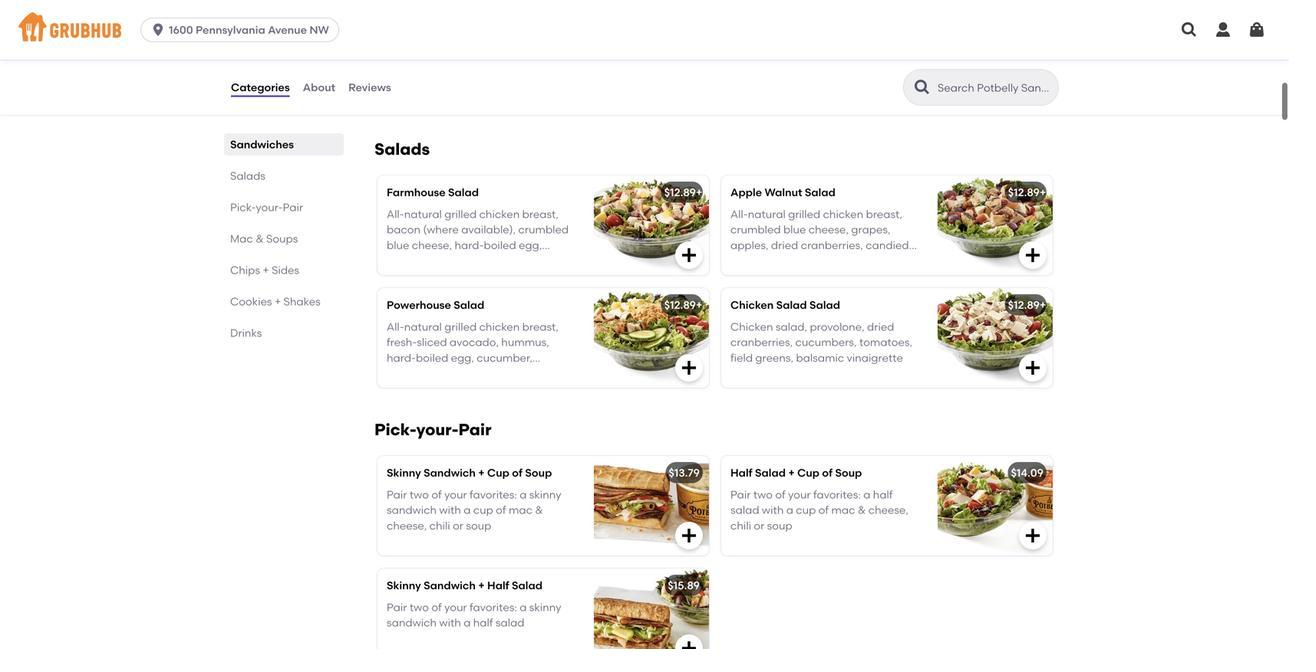 Task type: describe. For each thing, give the bounding box(es) containing it.
1600
[[169, 23, 193, 36]]

on for cranberries,
[[813, 255, 827, 268]]

skinny sandwich + cup of soup image
[[594, 457, 709, 556]]

tuna salad image
[[594, 8, 709, 107]]

1 horizontal spatial half
[[731, 467, 753, 480]]

sides
[[272, 264, 299, 277]]

apple
[[731, 186, 762, 199]]

walnut
[[765, 186, 802, 199]]

soup for salad
[[767, 520, 792, 533]]

grilled for avocado,
[[445, 321, 477, 334]]

& for half
[[858, 504, 866, 517]]

two for pair two of your favorites: a skinny sandwich with a cup of mac & cheese, chili or soup
[[410, 489, 429, 502]]

pair for skinny sandwich + half salad
[[387, 602, 407, 615]]

farmhouse salad image
[[594, 176, 709, 276]]

avocado,
[[450, 336, 499, 349]]

apple walnut salad
[[731, 186, 836, 199]]

avenue
[[268, 23, 307, 36]]

farmhouse
[[387, 186, 446, 199]]

bed for cucumber,
[[505, 367, 526, 380]]

chips + sides
[[230, 264, 299, 277]]

apples,
[[731, 239, 769, 252]]

0 horizontal spatial pick-your-pair
[[230, 201, 303, 214]]

$12.89 + for apple walnut salad
[[1008, 186, 1046, 199]]

all-natural grilled chicken breast, crumbled blue cheese, grapes, apples, dried cranberries, candied walnuts, served on a bed of field greens, with balsamic vinaigrette
[[731, 208, 909, 283]]

$12.89 for powerhouse salad
[[664, 299, 696, 312]]

skinny sandwich + cup of soup
[[387, 467, 552, 480]]

pennsylvania
[[196, 23, 265, 36]]

$12.89 + for powerhouse salad
[[664, 299, 702, 312]]

1 horizontal spatial svg image
[[1214, 21, 1232, 39]]

main navigation navigation
[[0, 0, 1289, 60]]

svg image for skinny sandwich + cup of soup
[[680, 527, 698, 546]]

hummus,
[[501, 336, 549, 349]]

1 vertical spatial pick-
[[374, 421, 416, 440]]

$13.79
[[669, 467, 700, 480]]

balsamic inside all-natural grilled chicken breast, crumbled blue cheese, grapes, apples, dried cranberries, candied walnuts, served on a bed of field greens, with balsamic vinaigrette
[[796, 270, 844, 283]]

powerhouse
[[387, 299, 451, 312]]

greens, inside chicken salad, provolone, dried cranberries, cucumbers, tomatoes, field greens, balsamic vinaigrette
[[755, 352, 794, 365]]

balsamic inside chicken salad, provolone, dried cranberries, cucumbers, tomatoes, field greens, balsamic vinaigrette
[[796, 352, 844, 365]]

cranberries, inside chicken salad, provolone, dried cranberries, cucumbers, tomatoes, field greens, balsamic vinaigrette
[[731, 336, 793, 349]]

tomatoes, inside all-natural grilled chicken breast, fresh-sliced avocado, hummus, hard-boiled egg, cucumber, tomatoes, served on a bed of field greens, with fat free vinaigrette
[[387, 367, 440, 380]]

greens, for all-natural grilled chicken breast, crumbled blue cheese, grapes, apples, dried cranberries, candied walnuts, served on a bed of field greens, with balsamic vinaigrette
[[731, 270, 769, 283]]

provolone,
[[810, 321, 865, 334]]

skinny for skinny sandwich + cup of soup
[[387, 467, 421, 480]]

1 vertical spatial pick-your-pair
[[374, 421, 492, 440]]

about
[[303, 81, 335, 94]]

cup for salad
[[797, 467, 820, 480]]

Search Potbelly Sandwich Works search field
[[936, 81, 1054, 95]]

salad up pair two of your favorites: a skinny sandwich with a half salad
[[512, 580, 543, 593]]

svg image for half salad + cup of soup
[[1024, 527, 1042, 546]]

nw
[[310, 23, 329, 36]]

about button
[[302, 60, 336, 115]]

$12.89 + for chicken salad salad
[[1008, 299, 1046, 312]]

1 vertical spatial salads
[[230, 170, 265, 183]]

apple walnut salad image
[[938, 176, 1053, 276]]

cup for sandwich
[[473, 504, 493, 517]]

your for skinny sandwich + half salad
[[444, 602, 467, 615]]

greens, for all-natural grilled chicken breast, fresh-sliced avocado, hummus, hard-boiled egg, cucumber, tomatoes, served on a bed of field greens, with fat free vinaigrette
[[387, 383, 425, 396]]

grapes,
[[851, 223, 891, 236]]

skinny for skinny sandwich + half salad
[[387, 580, 421, 593]]

dried inside all-natural grilled chicken breast, crumbled blue cheese, grapes, apples, dried cranberries, candied walnuts, served on a bed of field greens, with balsamic vinaigrette
[[771, 239, 798, 252]]

chicken salad salad
[[731, 299, 840, 312]]

half inside pair two of your favorites: a skinny sandwich with a half salad
[[473, 617, 493, 630]]

shakes
[[284, 295, 321, 308]]

crumbled
[[731, 223, 781, 236]]

pair two of your favorites: a half salad with a cup of mac & cheese, chili or soup
[[731, 489, 909, 533]]

blue
[[783, 223, 806, 236]]

vinaigrette inside chicken salad, provolone, dried cranberries, cucumbers, tomatoes, field greens, balsamic vinaigrette
[[847, 352, 903, 365]]

or for salad
[[754, 520, 765, 533]]

soup for sandwich
[[466, 520, 491, 533]]

chicken for chicken salad salad
[[731, 299, 774, 312]]

breast, for hummus,
[[522, 321, 559, 334]]

with for skinny sandwich + half salad
[[439, 617, 461, 630]]

fresh-
[[387, 336, 417, 349]]

chili for sandwich
[[429, 520, 450, 533]]

chicken salad image
[[938, 8, 1053, 107]]

soup for skinny sandwich + cup of soup
[[525, 467, 552, 480]]

soup for half salad + cup of soup
[[835, 467, 862, 480]]

grilled for cheese,
[[788, 208, 821, 221]]

0 horizontal spatial your-
[[256, 201, 283, 214]]

free
[[469, 383, 489, 396]]

svg image for powerhouse salad
[[680, 359, 698, 378]]

$14.09
[[1011, 467, 1044, 480]]

powerhouse salad image
[[594, 289, 709, 388]]

or for sandwich
[[453, 520, 463, 533]]

mac for half
[[831, 504, 855, 517]]

$12.89 for farmhouse salad
[[664, 186, 696, 199]]

a inside all-natural grilled chicken breast, crumbled blue cheese, grapes, apples, dried cranberries, candied walnuts, served on a bed of field greens, with balsamic vinaigrette
[[829, 255, 836, 268]]

reviews
[[348, 81, 391, 94]]

all-natural grilled chicken breast, fresh-sliced avocado, hummus, hard-boiled egg, cucumber, tomatoes, served on a bed of field greens, with fat free vinaigrette
[[387, 321, 563, 396]]

half salad + cup of soup image
[[938, 457, 1053, 556]]

chicken salad salad image
[[938, 289, 1053, 388]]

pair down free
[[459, 421, 492, 440]]

of inside all-natural grilled chicken breast, fresh-sliced avocado, hummus, hard-boiled egg, cucumber, tomatoes, served on a bed of field greens, with fat free vinaigrette
[[528, 367, 538, 380]]

half salad + cup of soup
[[731, 467, 862, 480]]

all- for all-natural grilled chicken breast, crumbled blue cheese, grapes, apples, dried cranberries, candied walnuts, served on a bed of field greens, with balsamic vinaigrette
[[731, 208, 748, 221]]

a inside all-natural grilled chicken breast, fresh-sliced avocado, hummus, hard-boiled egg, cucumber, tomatoes, served on a bed of field greens, with fat free vinaigrette
[[495, 367, 502, 380]]

skinny for skinny sandwich + cup of soup
[[529, 489, 561, 502]]

pair up soups
[[283, 201, 303, 214]]

cookies + shakes
[[230, 295, 321, 308]]

cup for sandwich
[[487, 467, 510, 480]]



Task type: locate. For each thing, give the bounding box(es) containing it.
2 horizontal spatial field
[[875, 255, 897, 268]]

1 horizontal spatial cheese,
[[809, 223, 849, 236]]

chips
[[230, 264, 260, 277]]

served inside all-natural grilled chicken breast, crumbled blue cheese, grapes, apples, dried cranberries, candied walnuts, served on a bed of field greens, with balsamic vinaigrette
[[776, 255, 811, 268]]

vinaigrette
[[846, 270, 903, 283], [847, 352, 903, 365], [492, 383, 548, 396]]

balsamic down cucumbers,
[[796, 352, 844, 365]]

0 vertical spatial pick-
[[230, 201, 256, 214]]

1 vertical spatial vinaigrette
[[847, 352, 903, 365]]

half up pair two of your favorites: a skinny sandwich with a half salad
[[487, 580, 509, 593]]

cup up 'pair two of your favorites: a skinny sandwich with a cup of mac & cheese, chili or soup'
[[487, 467, 510, 480]]

or down skinny sandwich + cup of soup
[[453, 520, 463, 533]]

0 vertical spatial cheese,
[[809, 223, 849, 236]]

of
[[862, 255, 872, 268], [528, 367, 538, 380], [512, 467, 523, 480], [822, 467, 833, 480], [432, 489, 442, 502], [775, 489, 786, 502], [496, 504, 506, 517], [819, 504, 829, 517], [432, 602, 442, 615]]

chili for salad
[[731, 520, 751, 533]]

bed down grapes, at right top
[[839, 255, 859, 268]]

soup inside 'pair two of your favorites: a skinny sandwich with a cup of mac & cheese, chili or soup'
[[466, 520, 491, 533]]

favorites: inside 'pair two of your favorites: a skinny sandwich with a cup of mac & cheese, chili or soup'
[[470, 489, 517, 502]]

sandwich down skinny sandwich + cup of soup
[[387, 504, 437, 517]]

breast,
[[866, 208, 902, 221], [522, 321, 559, 334]]

$12.89 for chicken salad salad
[[1008, 299, 1040, 312]]

svg image
[[1214, 21, 1232, 39], [1248, 21, 1266, 39], [1024, 246, 1042, 265]]

0 horizontal spatial grilled
[[445, 321, 477, 334]]

1 horizontal spatial dried
[[867, 321, 894, 334]]

1 vertical spatial cheese,
[[868, 504, 909, 517]]

sandwich up pair two of your favorites: a skinny sandwich with a half salad
[[424, 580, 476, 593]]

boiled
[[416, 352, 448, 365]]

salads up the farmhouse
[[374, 140, 430, 159]]

favorites: down skinny sandwich + half salad
[[470, 602, 517, 615]]

soup down skinny sandwich + cup of soup
[[466, 520, 491, 533]]

salad right walnut
[[805, 186, 836, 199]]

2 skinny from the top
[[529, 602, 561, 615]]

2 skinny from the top
[[387, 580, 421, 593]]

half right $13.79
[[731, 467, 753, 480]]

grilled up avocado,
[[445, 321, 477, 334]]

svg image
[[1180, 21, 1199, 39], [150, 22, 166, 38], [1024, 78, 1042, 97], [680, 246, 698, 265], [680, 359, 698, 378], [1024, 359, 1042, 378], [680, 527, 698, 546], [1024, 527, 1042, 546], [680, 640, 698, 650]]

with inside all-natural grilled chicken breast, fresh-sliced avocado, hummus, hard-boiled egg, cucumber, tomatoes, served on a bed of field greens, with fat free vinaigrette
[[427, 383, 449, 396]]

salad
[[448, 186, 479, 199], [805, 186, 836, 199], [454, 299, 484, 312], [776, 299, 807, 312], [810, 299, 840, 312], [755, 467, 786, 480], [512, 580, 543, 593]]

of inside pair two of your favorites: a skinny sandwich with a half salad
[[432, 602, 442, 615]]

2 mac from the left
[[831, 504, 855, 517]]

field
[[875, 255, 897, 268], [731, 352, 753, 365], [541, 367, 563, 380]]

sandwich down skinny sandwich + half salad
[[387, 617, 437, 630]]

half inside pair two of your favorites: a half salad with a cup of mac & cheese, chili or soup
[[873, 489, 893, 502]]

balsamic up chicken salad salad
[[796, 270, 844, 283]]

soup up pair two of your favorites: a half salad with a cup of mac & cheese, chili or soup
[[835, 467, 862, 480]]

two inside pair two of your favorites: a half salad with a cup of mac & cheese, chili or soup
[[753, 489, 773, 502]]

0 horizontal spatial pick-
[[230, 201, 256, 214]]

on up chicken salad salad
[[813, 255, 827, 268]]

all- up crumbled
[[731, 208, 748, 221]]

chicken up avocado,
[[479, 321, 520, 334]]

0 vertical spatial greens,
[[731, 270, 769, 283]]

breast, up grapes, at right top
[[866, 208, 902, 221]]

chicken
[[731, 299, 774, 312], [731, 321, 773, 334]]

0 vertical spatial dried
[[771, 239, 798, 252]]

0 vertical spatial pick-your-pair
[[230, 201, 303, 214]]

0 vertical spatial salad
[[731, 504, 759, 517]]

your- up mac & soups
[[256, 201, 283, 214]]

sandwich up 'pair two of your favorites: a skinny sandwich with a cup of mac & cheese, chili or soup'
[[424, 467, 476, 480]]

half
[[873, 489, 893, 502], [473, 617, 493, 630]]

chicken left salad,
[[731, 321, 773, 334]]

1 soup from the left
[[466, 520, 491, 533]]

1 horizontal spatial tomatoes,
[[859, 336, 913, 349]]

bed
[[839, 255, 859, 268], [505, 367, 526, 380]]

1 skinny from the top
[[529, 489, 561, 502]]

your for skinny sandwich + cup of soup
[[444, 489, 467, 502]]

vinaigrette down cucumber,
[[492, 383, 548, 396]]

1 vertical spatial on
[[480, 367, 493, 380]]

greens, down salad,
[[755, 352, 794, 365]]

0 vertical spatial served
[[776, 255, 811, 268]]

1 horizontal spatial served
[[776, 255, 811, 268]]

cheese, inside all-natural grilled chicken breast, crumbled blue cheese, grapes, apples, dried cranberries, candied walnuts, served on a bed of field greens, with balsamic vinaigrette
[[809, 223, 849, 236]]

salad right the farmhouse
[[448, 186, 479, 199]]

greens, down the hard-
[[387, 383, 425, 396]]

breast, for grapes,
[[866, 208, 902, 221]]

2 horizontal spatial cheese,
[[868, 504, 909, 517]]

or down half salad + cup of soup
[[754, 520, 765, 533]]

with
[[771, 270, 793, 283], [427, 383, 449, 396], [439, 504, 461, 517], [762, 504, 784, 517], [439, 617, 461, 630]]

breast, inside all-natural grilled chicken breast, crumbled blue cheese, grapes, apples, dried cranberries, candied walnuts, served on a bed of field greens, with balsamic vinaigrette
[[866, 208, 902, 221]]

balsamic
[[796, 270, 844, 283], [796, 352, 844, 365]]

1 horizontal spatial soup
[[835, 467, 862, 480]]

your- down fat
[[416, 421, 459, 440]]

favorites: for skinny sandwich + cup of soup
[[470, 489, 517, 502]]

pair inside 'pair two of your favorites: a skinny sandwich with a cup of mac & cheese, chili or soup'
[[387, 489, 407, 502]]

vinaigrette down candied
[[846, 270, 903, 283]]

0 vertical spatial half
[[873, 489, 893, 502]]

0 horizontal spatial svg image
[[1024, 246, 1042, 265]]

chicken up grapes, at right top
[[823, 208, 864, 221]]

grilled
[[788, 208, 821, 221], [445, 321, 477, 334]]

field inside all-natural grilled chicken breast, crumbled blue cheese, grapes, apples, dried cranberries, candied walnuts, served on a bed of field greens, with balsamic vinaigrette
[[875, 255, 897, 268]]

salads down sandwiches on the top left
[[230, 170, 265, 183]]

pair
[[283, 201, 303, 214], [459, 421, 492, 440], [387, 489, 407, 502], [731, 489, 751, 502], [387, 602, 407, 615]]

cranberries, down salad,
[[731, 336, 793, 349]]

your inside pair two of your favorites: a half salad with a cup of mac & cheese, chili or soup
[[788, 489, 811, 502]]

pick-your-pair up mac & soups
[[230, 201, 303, 214]]

mac inside 'pair two of your favorites: a skinny sandwich with a cup of mac & cheese, chili or soup'
[[509, 504, 533, 517]]

salad inside pair two of your favorites: a half salad with a cup of mac & cheese, chili or soup
[[731, 504, 759, 517]]

tomatoes, down provolone,
[[859, 336, 913, 349]]

favorites: inside pair two of your favorites: a skinny sandwich with a half salad
[[470, 602, 517, 615]]

two
[[410, 489, 429, 502], [753, 489, 773, 502], [410, 602, 429, 615]]

with left fat
[[427, 383, 449, 396]]

soup inside pair two of your favorites: a half salad with a cup of mac & cheese, chili or soup
[[767, 520, 792, 533]]

mac
[[509, 504, 533, 517], [831, 504, 855, 517]]

0 vertical spatial grilled
[[788, 208, 821, 221]]

sandwich for cup
[[424, 467, 476, 480]]

0 horizontal spatial cup
[[487, 467, 510, 480]]

skinny for skinny sandwich + half salad
[[529, 602, 561, 615]]

breast, up hummus,
[[522, 321, 559, 334]]

1 vertical spatial chicken
[[731, 321, 773, 334]]

sandwich inside pair two of your favorites: a skinny sandwich with a half salad
[[387, 617, 437, 630]]

0 horizontal spatial soup
[[466, 520, 491, 533]]

two for pair two of your favorites: a skinny sandwich with a half salad
[[410, 602, 429, 615]]

chili inside pair two of your favorites: a half salad with a cup of mac & cheese, chili or soup
[[731, 520, 751, 533]]

1 cup from the left
[[487, 467, 510, 480]]

0 horizontal spatial salads
[[230, 170, 265, 183]]

your
[[444, 489, 467, 502], [788, 489, 811, 502], [444, 602, 467, 615]]

on inside all-natural grilled chicken breast, crumbled blue cheese, grapes, apples, dried cranberries, candied walnuts, served on a bed of field greens, with balsamic vinaigrette
[[813, 255, 827, 268]]

bed down cucumber,
[[505, 367, 526, 380]]

2 chili from the left
[[731, 520, 751, 533]]

two for pair two of your favorites: a half salad with a cup of mac & cheese, chili or soup
[[753, 489, 773, 502]]

with inside all-natural grilled chicken breast, crumbled blue cheese, grapes, apples, dried cranberries, candied walnuts, served on a bed of field greens, with balsamic vinaigrette
[[771, 270, 793, 283]]

served up fat
[[442, 367, 477, 380]]

1 horizontal spatial your-
[[416, 421, 459, 440]]

1 or from the left
[[453, 520, 463, 533]]

sandwich for pair two of your favorites: a skinny sandwich with a half salad
[[387, 617, 437, 630]]

cup inside 'pair two of your favorites: a skinny sandwich with a cup of mac & cheese, chili or soup'
[[473, 504, 493, 517]]

cucumber,
[[477, 352, 532, 365]]

0 vertical spatial balsamic
[[796, 270, 844, 283]]

your down skinny sandwich + half salad
[[444, 602, 467, 615]]

or inside pair two of your favorites: a half salad with a cup of mac & cheese, chili or soup
[[754, 520, 765, 533]]

mac
[[230, 233, 253, 246]]

& for skinny
[[535, 504, 543, 517]]

greens, down walnuts,
[[731, 270, 769, 283]]

on up free
[[480, 367, 493, 380]]

or inside 'pair two of your favorites: a skinny sandwich with a cup of mac & cheese, chili or soup'
[[453, 520, 463, 533]]

1 horizontal spatial cup
[[796, 504, 816, 517]]

1 vertical spatial dried
[[867, 321, 894, 334]]

natural up crumbled
[[748, 208, 786, 221]]

natural for crumbled
[[748, 208, 786, 221]]

pick-
[[230, 201, 256, 214], [374, 421, 416, 440]]

favorites: inside pair two of your favorites: a half salad with a cup of mac & cheese, chili or soup
[[813, 489, 861, 502]]

categories button
[[230, 60, 291, 115]]

served down blue
[[776, 255, 811, 268]]

favorites:
[[470, 489, 517, 502], [813, 489, 861, 502], [470, 602, 517, 615]]

two down skinny sandwich + cup of soup
[[410, 489, 429, 502]]

1600 pennsylvania avenue nw
[[169, 23, 329, 36]]

sandwich
[[424, 467, 476, 480], [424, 580, 476, 593]]

dried inside chicken salad, provolone, dried cranberries, cucumbers, tomatoes, field greens, balsamic vinaigrette
[[867, 321, 894, 334]]

$15.89
[[668, 580, 700, 593]]

dried
[[771, 239, 798, 252], [867, 321, 894, 334]]

pair down half salad + cup of soup
[[731, 489, 751, 502]]

grilled inside all-natural grilled chicken breast, crumbled blue cheese, grapes, apples, dried cranberries, candied walnuts, served on a bed of field greens, with balsamic vinaigrette
[[788, 208, 821, 221]]

with down skinny sandwich + half salad
[[439, 617, 461, 630]]

all- inside all-natural grilled chicken breast, crumbled blue cheese, grapes, apples, dried cranberries, candied walnuts, served on a bed of field greens, with balsamic vinaigrette
[[731, 208, 748, 221]]

0 vertical spatial bed
[[839, 255, 859, 268]]

2 soup from the left
[[767, 520, 792, 533]]

0 horizontal spatial cheese,
[[387, 520, 427, 533]]

0 vertical spatial breast,
[[866, 208, 902, 221]]

natural inside all-natural grilled chicken breast, crumbled blue cheese, grapes, apples, dried cranberries, candied walnuts, served on a bed of field greens, with balsamic vinaigrette
[[748, 208, 786, 221]]

$12.89 + for farmhouse salad
[[664, 186, 702, 199]]

0 horizontal spatial natural
[[404, 321, 442, 334]]

0 vertical spatial sandwich
[[424, 467, 476, 480]]

favorites: down skinny sandwich + cup of soup
[[470, 489, 517, 502]]

salad up salad,
[[776, 299, 807, 312]]

all- up the fresh-
[[387, 321, 404, 334]]

tomatoes, down the hard-
[[387, 367, 440, 380]]

natural up sliced
[[404, 321, 442, 334]]

dried right provolone,
[[867, 321, 894, 334]]

your inside 'pair two of your favorites: a skinny sandwich with a cup of mac & cheese, chili or soup'
[[444, 489, 467, 502]]

greens,
[[731, 270, 769, 283], [755, 352, 794, 365], [387, 383, 425, 396]]

your down skinny sandwich + cup of soup
[[444, 489, 467, 502]]

natural inside all-natural grilled chicken breast, fresh-sliced avocado, hummus, hard-boiled egg, cucumber, tomatoes, served on a bed of field greens, with fat free vinaigrette
[[404, 321, 442, 334]]

fat
[[452, 383, 466, 396]]

chicken for chicken salad, provolone, dried cranberries, cucumbers, tomatoes, field greens, balsamic vinaigrette
[[731, 321, 773, 334]]

field down hummus,
[[541, 367, 563, 380]]

cup
[[487, 467, 510, 480], [797, 467, 820, 480]]

1 vertical spatial chicken
[[479, 321, 520, 334]]

pair two of your favorites: a skinny sandwich with a cup of mac & cheese, chili or soup
[[387, 489, 561, 533]]

salad
[[731, 504, 759, 517], [496, 617, 525, 630]]

served inside all-natural grilled chicken breast, fresh-sliced avocado, hummus, hard-boiled egg, cucumber, tomatoes, served on a bed of field greens, with fat free vinaigrette
[[442, 367, 477, 380]]

with for half salad + cup of soup
[[762, 504, 784, 517]]

0 vertical spatial chicken
[[731, 299, 774, 312]]

cheese, for $14.09
[[868, 504, 909, 517]]

of inside all-natural grilled chicken breast, crumbled blue cheese, grapes, apples, dried cranberries, candied walnuts, served on a bed of field greens, with balsamic vinaigrette
[[862, 255, 872, 268]]

1 vertical spatial breast,
[[522, 321, 559, 334]]

$12.89 for apple walnut salad
[[1008, 186, 1040, 199]]

walnuts,
[[731, 255, 774, 268]]

1 vertical spatial sandwich
[[387, 617, 437, 630]]

1 horizontal spatial or
[[754, 520, 765, 533]]

salad down skinny sandwich + half salad
[[496, 617, 525, 630]]

0 horizontal spatial dried
[[771, 239, 798, 252]]

1 horizontal spatial salads
[[374, 140, 430, 159]]

two down skinny sandwich + half salad
[[410, 602, 429, 615]]

0 horizontal spatial chicken
[[479, 321, 520, 334]]

0 vertical spatial salads
[[374, 140, 430, 159]]

chicken inside chicken salad, provolone, dried cranberries, cucumbers, tomatoes, field greens, balsamic vinaigrette
[[731, 321, 773, 334]]

& inside pair two of your favorites: a half salad with a cup of mac & cheese, chili or soup
[[858, 504, 866, 517]]

1 horizontal spatial mac
[[831, 504, 855, 517]]

2 vertical spatial vinaigrette
[[492, 383, 548, 396]]

sandwich inside 'pair two of your favorites: a skinny sandwich with a cup of mac & cheese, chili or soup'
[[387, 504, 437, 517]]

chicken salad, provolone, dried cranberries, cucumbers, tomatoes, field greens, balsamic vinaigrette
[[731, 321, 913, 365]]

soup
[[466, 520, 491, 533], [767, 520, 792, 533]]

1 horizontal spatial breast,
[[866, 208, 902, 221]]

1 horizontal spatial chili
[[731, 520, 751, 533]]

salad down half salad + cup of soup
[[731, 504, 759, 517]]

sliced
[[417, 336, 447, 349]]

svg image for chicken salad salad
[[1024, 359, 1042, 378]]

svg image for skinny sandwich + half salad
[[680, 640, 698, 650]]

svg image for farmhouse salad
[[680, 246, 698, 265]]

skinny
[[387, 467, 421, 480], [387, 580, 421, 593]]

1 vertical spatial half
[[487, 580, 509, 593]]

half
[[731, 467, 753, 480], [487, 580, 509, 593]]

pair down skinny sandwich + cup of soup
[[387, 489, 407, 502]]

on for egg,
[[480, 367, 493, 380]]

tomatoes, inside chicken salad, provolone, dried cranberries, cucumbers, tomatoes, field greens, balsamic vinaigrette
[[859, 336, 913, 349]]

0 horizontal spatial cranberries,
[[731, 336, 793, 349]]

or
[[453, 520, 463, 533], [754, 520, 765, 533]]

1 horizontal spatial cranberries,
[[801, 239, 863, 252]]

vinaigrette inside all-natural grilled chicken breast, fresh-sliced avocado, hummus, hard-boiled egg, cucumber, tomatoes, served on a bed of field greens, with fat free vinaigrette
[[492, 383, 548, 396]]

candied
[[866, 239, 909, 252]]

chili down skinny sandwich + cup of soup
[[429, 520, 450, 533]]

2 or from the left
[[754, 520, 765, 533]]

&
[[256, 233, 264, 246], [535, 504, 543, 517], [858, 504, 866, 517]]

favorites: for half salad + cup of soup
[[813, 489, 861, 502]]

soup down half salad + cup of soup
[[767, 520, 792, 533]]

mac for skinny
[[509, 504, 533, 517]]

tomatoes,
[[859, 336, 913, 349], [387, 367, 440, 380]]

soup up 'pair two of your favorites: a skinny sandwich with a cup of mac & cheese, chili or soup'
[[525, 467, 552, 480]]

1 horizontal spatial grilled
[[788, 208, 821, 221]]

1 horizontal spatial salad
[[731, 504, 759, 517]]

0 horizontal spatial served
[[442, 367, 477, 380]]

cup inside pair two of your favorites: a half salad with a cup of mac & cheese, chili or soup
[[796, 504, 816, 517]]

0 vertical spatial tomatoes,
[[859, 336, 913, 349]]

field down chicken salad salad
[[731, 352, 753, 365]]

salad up pair two of your favorites: a half salad with a cup of mac & cheese, chili or soup
[[755, 467, 786, 480]]

vinaigrette inside all-natural grilled chicken breast, crumbled blue cheese, grapes, apples, dried cranberries, candied walnuts, served on a bed of field greens, with balsamic vinaigrette
[[846, 270, 903, 283]]

0 horizontal spatial cup
[[473, 504, 493, 517]]

powerhouse salad
[[387, 299, 484, 312]]

your-
[[256, 201, 283, 214], [416, 421, 459, 440]]

salad up avocado,
[[454, 299, 484, 312]]

1 vertical spatial grilled
[[445, 321, 477, 334]]

sandwiches
[[230, 138, 294, 151]]

cranberries,
[[801, 239, 863, 252], [731, 336, 793, 349]]

cranberries, inside all-natural grilled chicken breast, crumbled blue cheese, grapes, apples, dried cranberries, candied walnuts, served on a bed of field greens, with balsamic vinaigrette
[[801, 239, 863, 252]]

cup
[[473, 504, 493, 517], [796, 504, 816, 517]]

pair two of your favorites: a skinny sandwich with a half salad
[[387, 602, 561, 630]]

2 vertical spatial greens,
[[387, 383, 425, 396]]

chicken inside all-natural grilled chicken breast, crumbled blue cheese, grapes, apples, dried cranberries, candied walnuts, served on a bed of field greens, with balsamic vinaigrette
[[823, 208, 864, 221]]

1 horizontal spatial pick-your-pair
[[374, 421, 492, 440]]

sandwich
[[387, 504, 437, 517], [387, 617, 437, 630]]

categories
[[231, 81, 290, 94]]

0 vertical spatial your-
[[256, 201, 283, 214]]

field for all-natural grilled chicken breast, fresh-sliced avocado, hummus, hard-boiled egg, cucumber, tomatoes, served on a bed of field greens, with fat free vinaigrette
[[541, 367, 563, 380]]

2 soup from the left
[[835, 467, 862, 480]]

pick-your-pair down fat
[[374, 421, 492, 440]]

1 vertical spatial greens,
[[755, 352, 794, 365]]

field down candied
[[875, 255, 897, 268]]

pair down skinny sandwich + half salad
[[387, 602, 407, 615]]

favorites: down half salad + cup of soup
[[813, 489, 861, 502]]

chicken
[[823, 208, 864, 221], [479, 321, 520, 334]]

0 horizontal spatial all-
[[387, 321, 404, 334]]

1 horizontal spatial on
[[813, 255, 827, 268]]

dried down blue
[[771, 239, 798, 252]]

cheese, inside 'pair two of your favorites: a skinny sandwich with a cup of mac & cheese, chili or soup'
[[387, 520, 427, 533]]

on inside all-natural grilled chicken breast, fresh-sliced avocado, hummus, hard-boiled egg, cucumber, tomatoes, served on a bed of field greens, with fat free vinaigrette
[[480, 367, 493, 380]]

& inside 'pair two of your favorites: a skinny sandwich with a cup of mac & cheese, chili or soup'
[[535, 504, 543, 517]]

hard-
[[387, 352, 416, 365]]

with for skinny sandwich + cup of soup
[[439, 504, 461, 517]]

field for all-natural grilled chicken breast, crumbled blue cheese, grapes, apples, dried cranberries, candied walnuts, served on a bed of field greens, with balsamic vinaigrette
[[875, 255, 897, 268]]

cranberries, down blue
[[801, 239, 863, 252]]

pair for half salad + cup of soup
[[731, 489, 751, 502]]

0 horizontal spatial chili
[[429, 520, 450, 533]]

1 chicken from the top
[[731, 299, 774, 312]]

2 sandwich from the top
[[424, 580, 476, 593]]

vinaigrette down provolone,
[[847, 352, 903, 365]]

chicken inside all-natural grilled chicken breast, fresh-sliced avocado, hummus, hard-boiled egg, cucumber, tomatoes, served on a bed of field greens, with fat free vinaigrette
[[479, 321, 520, 334]]

1 vertical spatial skinny
[[529, 602, 561, 615]]

2 cup from the left
[[797, 467, 820, 480]]

greens, inside all-natural grilled chicken breast, fresh-sliced avocado, hummus, hard-boiled egg, cucumber, tomatoes, served on a bed of field greens, with fat free vinaigrette
[[387, 383, 425, 396]]

with down half salad + cup of soup
[[762, 504, 784, 517]]

natural
[[748, 208, 786, 221], [404, 321, 442, 334]]

0 horizontal spatial breast,
[[522, 321, 559, 334]]

1 skinny from the top
[[387, 467, 421, 480]]

skinny sandwich + half salad image
[[594, 569, 709, 650]]

1 horizontal spatial field
[[731, 352, 753, 365]]

drinks
[[230, 327, 262, 340]]

1600 pennsylvania avenue nw button
[[141, 18, 345, 42]]

served for fat
[[442, 367, 477, 380]]

bed inside all-natural grilled chicken breast, crumbled blue cheese, grapes, apples, dried cranberries, candied walnuts, served on a bed of field greens, with balsamic vinaigrette
[[839, 255, 859, 268]]

all- inside all-natural grilled chicken breast, fresh-sliced avocado, hummus, hard-boiled egg, cucumber, tomatoes, served on a bed of field greens, with fat free vinaigrette
[[387, 321, 404, 334]]

skinny sandwich + half salad
[[387, 580, 543, 593]]

0 vertical spatial cranberries,
[[801, 239, 863, 252]]

favorites: for skinny sandwich + half salad
[[470, 602, 517, 615]]

reviews button
[[348, 60, 392, 115]]

skinny
[[529, 489, 561, 502], [529, 602, 561, 615]]

0 horizontal spatial salad
[[496, 617, 525, 630]]

2 chicken from the top
[[731, 321, 773, 334]]

your for half salad + cup of soup
[[788, 489, 811, 502]]

pair inside pair two of your favorites: a skinny sandwich with a half salad
[[387, 602, 407, 615]]

sandwich for half
[[424, 580, 476, 593]]

pick- down the hard-
[[374, 421, 416, 440]]

all-
[[731, 208, 748, 221], [387, 321, 404, 334]]

1 horizontal spatial bed
[[839, 255, 859, 268]]

1 vertical spatial your-
[[416, 421, 459, 440]]

with up chicken salad salad
[[771, 270, 793, 283]]

soups
[[266, 233, 298, 246]]

1 vertical spatial served
[[442, 367, 477, 380]]

cup for salad
[[796, 504, 816, 517]]

field inside all-natural grilled chicken breast, fresh-sliced avocado, hummus, hard-boiled egg, cucumber, tomatoes, served on a bed of field greens, with fat free vinaigrette
[[541, 367, 563, 380]]

$12.89 +
[[664, 186, 702, 199], [1008, 186, 1046, 199], [664, 299, 702, 312], [1008, 299, 1046, 312]]

1 vertical spatial natural
[[404, 321, 442, 334]]

2 vertical spatial field
[[541, 367, 563, 380]]

0 vertical spatial natural
[[748, 208, 786, 221]]

0 vertical spatial on
[[813, 255, 827, 268]]

your down half salad + cup of soup
[[788, 489, 811, 502]]

salad,
[[776, 321, 807, 334]]

1 sandwich from the top
[[424, 467, 476, 480]]

bed inside all-natural grilled chicken breast, fresh-sliced avocado, hummus, hard-boiled egg, cucumber, tomatoes, served on a bed of field greens, with fat free vinaigrette
[[505, 367, 526, 380]]

2 cup from the left
[[796, 504, 816, 517]]

1 chili from the left
[[429, 520, 450, 533]]

field inside chicken salad, provolone, dried cranberries, cucumbers, tomatoes, field greens, balsamic vinaigrette
[[731, 352, 753, 365]]

mac down half salad + cup of soup
[[831, 504, 855, 517]]

0 vertical spatial skinny
[[529, 489, 561, 502]]

1 sandwich from the top
[[387, 504, 437, 517]]

natural for fresh-
[[404, 321, 442, 334]]

1 soup from the left
[[525, 467, 552, 480]]

0 vertical spatial half
[[731, 467, 753, 480]]

mac down skinny sandwich + cup of soup
[[509, 504, 533, 517]]

1 vertical spatial tomatoes,
[[387, 367, 440, 380]]

0 vertical spatial skinny
[[387, 467, 421, 480]]

1 vertical spatial half
[[473, 617, 493, 630]]

0 horizontal spatial mac
[[509, 504, 533, 517]]

svg image inside "1600 pennsylvania avenue nw" button
[[150, 22, 166, 38]]

skinny inside 'pair two of your favorites: a skinny sandwich with a cup of mac & cheese, chili or soup'
[[529, 489, 561, 502]]

cup down half salad + cup of soup
[[796, 504, 816, 517]]

0 vertical spatial vinaigrette
[[846, 270, 903, 283]]

sandwich for pair two of your favorites: a skinny sandwich with a cup of mac & cheese, chili or soup
[[387, 504, 437, 517]]

mac & soups
[[230, 233, 298, 246]]

all- for all-natural grilled chicken breast, fresh-sliced avocado, hummus, hard-boiled egg, cucumber, tomatoes, served on a bed of field greens, with fat free vinaigrette
[[387, 321, 404, 334]]

salad inside pair two of your favorites: a skinny sandwich with a half salad
[[496, 617, 525, 630]]

pair for skinny sandwich + cup of soup
[[387, 489, 407, 502]]

greens, inside all-natural grilled chicken breast, crumbled blue cheese, grapes, apples, dried cranberries, candied walnuts, served on a bed of field greens, with balsamic vinaigrette
[[731, 270, 769, 283]]

breast, inside all-natural grilled chicken breast, fresh-sliced avocado, hummus, hard-boiled egg, cucumber, tomatoes, served on a bed of field greens, with fat free vinaigrette
[[522, 321, 559, 334]]

cheese,
[[809, 223, 849, 236], [868, 504, 909, 517], [387, 520, 427, 533]]

0 vertical spatial chicken
[[823, 208, 864, 221]]

soup
[[525, 467, 552, 480], [835, 467, 862, 480]]

two inside 'pair two of your favorites: a skinny sandwich with a cup of mac & cheese, chili or soup'
[[410, 489, 429, 502]]

served for balsamic
[[776, 255, 811, 268]]

0 horizontal spatial &
[[256, 233, 264, 246]]

skinny inside pair two of your favorites: a skinny sandwich with a half salad
[[529, 602, 561, 615]]

cheese, inside pair two of your favorites: a half salad with a cup of mac & cheese, chili or soup
[[868, 504, 909, 517]]

two inside pair two of your favorites: a skinny sandwich with a half salad
[[410, 602, 429, 615]]

a
[[829, 255, 836, 268], [495, 367, 502, 380], [520, 489, 527, 502], [863, 489, 871, 502], [464, 504, 471, 517], [786, 504, 793, 517], [520, 602, 527, 615], [464, 617, 471, 630]]

chili
[[429, 520, 450, 533], [731, 520, 751, 533]]

mac inside pair two of your favorites: a half salad with a cup of mac & cheese, chili or soup
[[831, 504, 855, 517]]

chicken for avocado,
[[479, 321, 520, 334]]

egg,
[[451, 352, 474, 365]]

grilled inside all-natural grilled chicken breast, fresh-sliced avocado, hummus, hard-boiled egg, cucumber, tomatoes, served on a bed of field greens, with fat free vinaigrette
[[445, 321, 477, 334]]

with down skinny sandwich + cup of soup
[[439, 504, 461, 517]]

0 horizontal spatial field
[[541, 367, 563, 380]]

2 horizontal spatial svg image
[[1248, 21, 1266, 39]]

cucumbers,
[[795, 336, 857, 349]]

$12.89
[[664, 186, 696, 199], [1008, 186, 1040, 199], [664, 299, 696, 312], [1008, 299, 1040, 312]]

with inside pair two of your favorites: a half salad with a cup of mac & cheese, chili or soup
[[762, 504, 784, 517]]

salad up provolone,
[[810, 299, 840, 312]]

cup down skinny sandwich + cup of soup
[[473, 504, 493, 517]]

with inside 'pair two of your favorites: a skinny sandwich with a cup of mac & cheese, chili or soup'
[[439, 504, 461, 517]]

2 sandwich from the top
[[387, 617, 437, 630]]

farmhouse salad
[[387, 186, 479, 199]]

grilled up blue
[[788, 208, 821, 221]]

two down half salad + cup of soup
[[753, 489, 773, 502]]

chicken for cheese,
[[823, 208, 864, 221]]

bed for candied
[[839, 255, 859, 268]]

1 horizontal spatial cup
[[797, 467, 820, 480]]

0 horizontal spatial or
[[453, 520, 463, 533]]

cheese, for $13.79
[[387, 520, 427, 533]]

1 vertical spatial cranberries,
[[731, 336, 793, 349]]

served
[[776, 255, 811, 268], [442, 367, 477, 380]]

0 horizontal spatial soup
[[525, 467, 552, 480]]

cookies
[[230, 295, 272, 308]]

search icon image
[[913, 78, 932, 97]]

your inside pair two of your favorites: a skinny sandwich with a half salad
[[444, 602, 467, 615]]

0 vertical spatial sandwich
[[387, 504, 437, 517]]

1 vertical spatial bed
[[505, 367, 526, 380]]

0 horizontal spatial bed
[[505, 367, 526, 380]]

pick- up mac
[[230, 201, 256, 214]]

chicken down walnuts,
[[731, 299, 774, 312]]

cup up pair two of your favorites: a half salad with a cup of mac & cheese, chili or soup
[[797, 467, 820, 480]]

chili down half salad + cup of soup
[[731, 520, 751, 533]]

1 horizontal spatial &
[[535, 504, 543, 517]]

1 cup from the left
[[473, 504, 493, 517]]

with inside pair two of your favorites: a skinny sandwich with a half salad
[[439, 617, 461, 630]]

1 mac from the left
[[509, 504, 533, 517]]

chili inside 'pair two of your favorites: a skinny sandwich with a cup of mac & cheese, chili or soup'
[[429, 520, 450, 533]]

pair inside pair two of your favorites: a half salad with a cup of mac & cheese, chili or soup
[[731, 489, 751, 502]]



Task type: vqa. For each thing, say whether or not it's contained in the screenshot.
Pair Two Of Your Favorites: A Skinny Sandwich With A Cup Of Mac & Cheese, Chili Or Soup
yes



